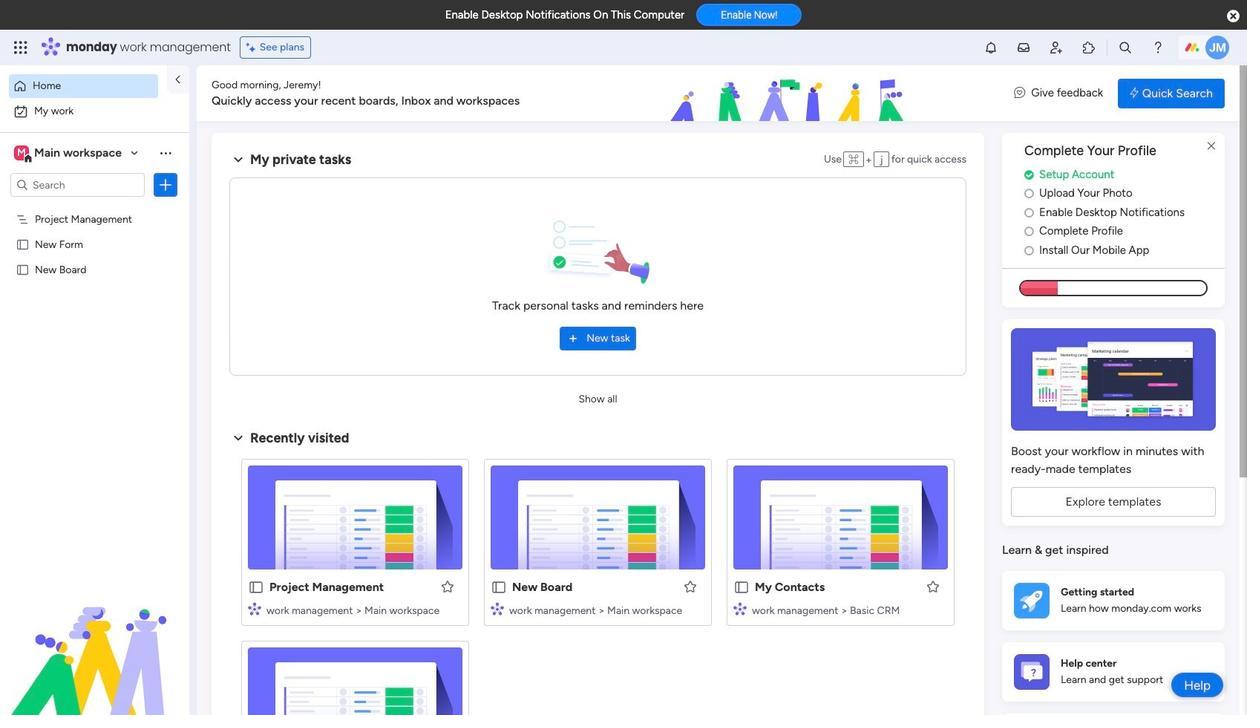 Task type: vqa. For each thing, say whether or not it's contained in the screenshot.
circle o icon
yes



Task type: locate. For each thing, give the bounding box(es) containing it.
0 vertical spatial lottie animation element
[[582, 65, 1000, 122]]

lottie animation image
[[582, 65, 1000, 122], [0, 565, 189, 715]]

quick search results list box
[[229, 447, 967, 715]]

0 horizontal spatial add to favorites image
[[440, 579, 455, 594]]

3 add to favorites image from the left
[[926, 579, 941, 594]]

1 horizontal spatial add to favorites image
[[683, 579, 698, 594]]

0 horizontal spatial public board image
[[16, 262, 30, 276]]

invite members image
[[1049, 40, 1064, 55]]

option
[[9, 74, 158, 98], [9, 100, 180, 123], [0, 205, 189, 208]]

1 vertical spatial lottie animation element
[[0, 565, 189, 715]]

list box
[[0, 203, 189, 482]]

lottie animation element
[[582, 65, 1000, 122], [0, 565, 189, 715]]

1 vertical spatial public board image
[[491, 579, 507, 595]]

0 horizontal spatial lottie animation image
[[0, 565, 189, 715]]

monday marketplace image
[[1082, 40, 1097, 55]]

circle o image
[[1025, 188, 1034, 199], [1025, 207, 1034, 218], [1025, 226, 1034, 237], [1025, 245, 1034, 256]]

0 horizontal spatial public board image
[[16, 237, 30, 251]]

0 vertical spatial public board image
[[16, 237, 30, 251]]

1 circle o image from the top
[[1025, 188, 1034, 199]]

add to favorites image
[[440, 579, 455, 594], [683, 579, 698, 594], [926, 579, 941, 594]]

notifications image
[[984, 40, 999, 55]]

public board image
[[16, 237, 30, 251], [491, 579, 507, 595]]

1 horizontal spatial public board image
[[248, 579, 264, 595]]

2 horizontal spatial add to favorites image
[[926, 579, 941, 594]]

update feed image
[[1017, 40, 1031, 55]]

1 horizontal spatial public board image
[[491, 579, 507, 595]]

0 horizontal spatial lottie animation element
[[0, 565, 189, 715]]

1 horizontal spatial lottie animation image
[[582, 65, 1000, 122]]

0 vertical spatial lottie animation image
[[582, 65, 1000, 122]]

close my private tasks image
[[229, 151, 247, 169]]

select product image
[[13, 40, 28, 55]]

1 add to favorites image from the left
[[440, 579, 455, 594]]

2 vertical spatial option
[[0, 205, 189, 208]]

1 vertical spatial lottie animation image
[[0, 565, 189, 715]]

search everything image
[[1118, 40, 1133, 55]]

dapulse x slim image
[[1203, 137, 1221, 155]]

public board image
[[16, 262, 30, 276], [248, 579, 264, 595], [734, 579, 750, 595]]

4 circle o image from the top
[[1025, 245, 1034, 256]]

1 vertical spatial option
[[9, 100, 180, 123]]

Search in workspace field
[[31, 176, 124, 193]]

public board image inside quick search results list box
[[491, 579, 507, 595]]



Task type: describe. For each thing, give the bounding box(es) containing it.
workspace selection element
[[14, 144, 124, 163]]

add to favorites image for public board icon to the middle
[[440, 579, 455, 594]]

check circle image
[[1025, 169, 1034, 180]]

jeremy miller image
[[1206, 36, 1230, 59]]

lottie animation image for the leftmost "lottie animation" element
[[0, 565, 189, 715]]

close recently visited image
[[229, 429, 247, 447]]

see plans image
[[246, 39, 260, 56]]

options image
[[158, 177, 173, 192]]

templates image image
[[1016, 328, 1212, 431]]

1 horizontal spatial lottie animation element
[[582, 65, 1000, 122]]

2 add to favorites image from the left
[[683, 579, 698, 594]]

add to favorites image for right public board icon
[[926, 579, 941, 594]]

help image
[[1151, 40, 1166, 55]]

v2 bolt switch image
[[1130, 85, 1139, 101]]

v2 user feedback image
[[1015, 85, 1026, 102]]

help center element
[[1002, 642, 1225, 702]]

3 circle o image from the top
[[1025, 226, 1034, 237]]

dapulse close image
[[1227, 9, 1240, 24]]

lottie animation image for rightmost "lottie animation" element
[[582, 65, 1000, 122]]

workspace options image
[[158, 145, 173, 160]]

getting started element
[[1002, 571, 1225, 630]]

workspace image
[[14, 145, 29, 161]]

0 vertical spatial option
[[9, 74, 158, 98]]

2 horizontal spatial public board image
[[734, 579, 750, 595]]

2 circle o image from the top
[[1025, 207, 1034, 218]]



